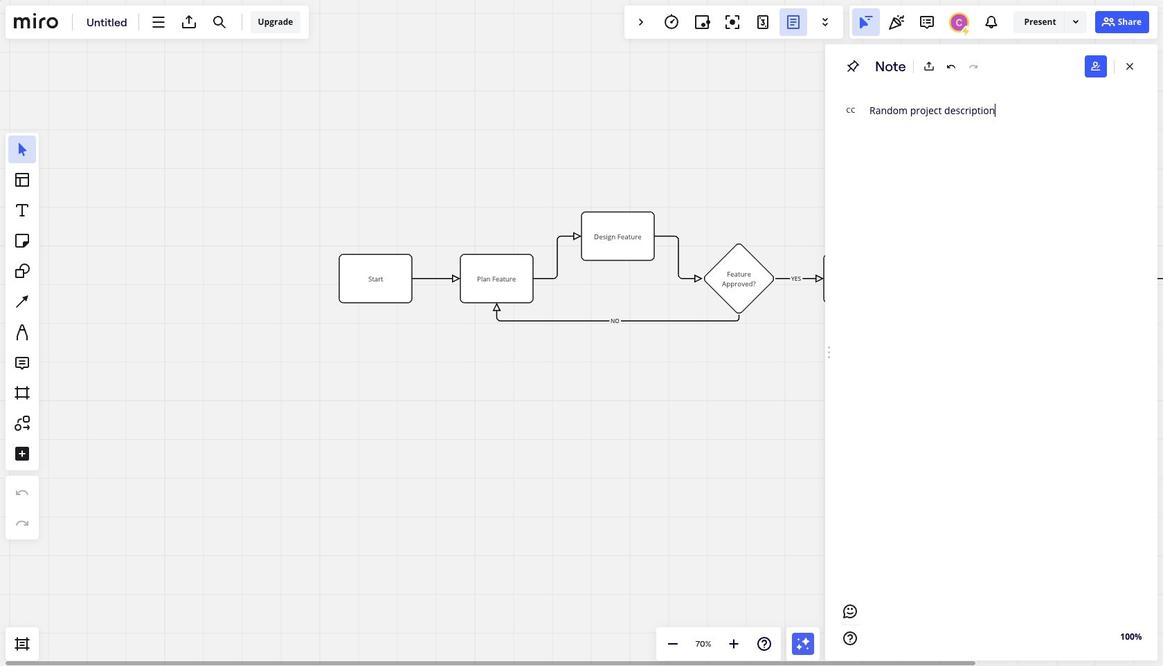 Task type: describe. For each thing, give the bounding box(es) containing it.
hide apps image
[[633, 14, 649, 30]]

how do you like visual notes? image
[[842, 604, 859, 620]]

board toolbar
[[6, 6, 309, 39]]

open frames image
[[14, 636, 30, 653]]

close image
[[1124, 61, 1135, 72]]

0 horizontal spatial spagx image
[[1070, 16, 1081, 27]]

collaboration toolbar
[[625, 6, 843, 39]]

export this board image
[[180, 14, 197, 30]]

communication toolbar
[[850, 6, 1158, 39]]



Task type: locate. For each thing, give the bounding box(es) containing it.
feed image
[[983, 14, 1000, 30]]

0 vertical spatial spagx image
[[961, 25, 972, 36]]

export image
[[923, 61, 934, 72]]

comment image
[[919, 14, 936, 30]]

spagx image
[[1100, 14, 1117, 30], [1070, 16, 1081, 27]]

1 horizontal spatial spagx image
[[1100, 14, 1117, 30]]

help and shortcuts image
[[842, 631, 859, 647]]

hide collaborators' cursors image
[[858, 14, 875, 30]]

spagx image left feed icon
[[961, 25, 972, 36]]

0 horizontal spatial spagx image
[[846, 60, 860, 73]]

spagx image down hide collaborators' cursors icon
[[846, 60, 860, 73]]

1 vertical spatial spagx image
[[846, 60, 860, 73]]

1 horizontal spatial spagx image
[[961, 25, 972, 36]]

creation toolbar
[[6, 44, 39, 628]]

hide authorship image
[[1090, 61, 1102, 72]]

main menu image
[[150, 14, 167, 30]]

spagx image
[[961, 25, 972, 36], [846, 60, 860, 73]]

undo image
[[946, 61, 957, 72]]

search image
[[211, 14, 228, 30]]

reactions image
[[889, 14, 905, 30]]



Task type: vqa. For each thing, say whether or not it's contained in the screenshot.
option group
no



